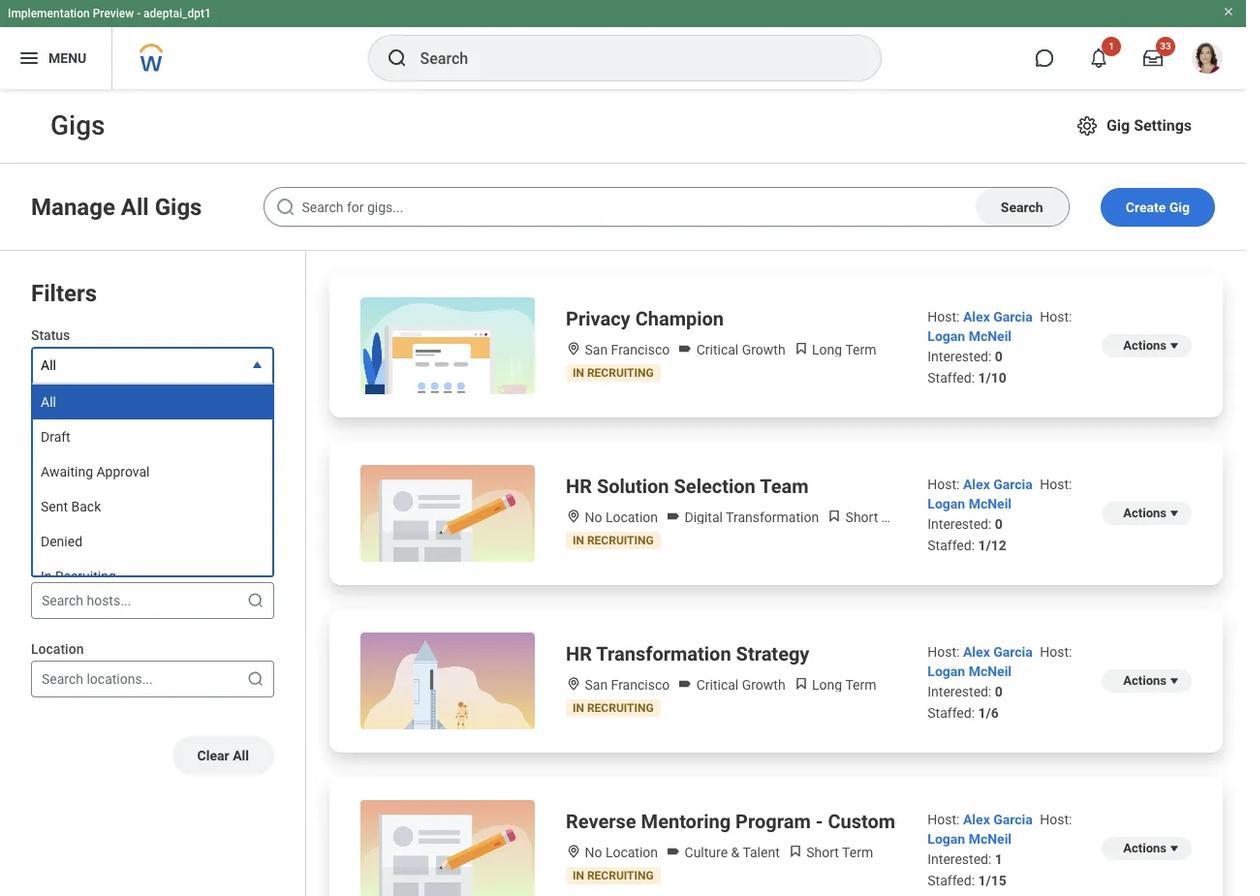 Task type: describe. For each thing, give the bounding box(es) containing it.
manage
[[31, 193, 115, 220]]

mentoring
[[641, 810, 731, 834]]

long for hr transformation strategy
[[812, 677, 842, 693]]

no for hr
[[585, 510, 602, 525]]

no location for mentoring
[[582, 845, 658, 861]]

location image for reverse mentoring program - customer service management
[[566, 844, 582, 860]]

privacy champion
[[566, 307, 724, 330]]

alex garcia button for hr solution selection team
[[963, 477, 1036, 492]]

draft
[[41, 429, 70, 445]]

hr transformation strategy link
[[566, 641, 810, 668]]

implementation
[[8, 7, 90, 20]]

privacy champion link
[[566, 305, 724, 332]]

san francisco for transformation
[[582, 677, 670, 693]]

logan mcneil button for hr transformation strategy
[[928, 664, 1012, 679]]

talent
[[743, 845, 780, 861]]

search image
[[275, 196, 298, 219]]

transformation for hr
[[596, 643, 731, 666]]

manage all gigs
[[31, 193, 202, 220]]

back
[[71, 499, 101, 514]]

- inside banner
[[137, 7, 141, 20]]

create gig
[[1126, 199, 1190, 215]]

short term for -
[[803, 845, 873, 861]]

in recruiting for reverse mentoring program - customer service management
[[573, 869, 654, 883]]

sent back option
[[33, 489, 272, 524]]

recruiting for hr transformation strategy
[[587, 702, 654, 715]]

short term for team
[[842, 510, 913, 525]]

short for team
[[846, 510, 878, 525]]

host: alex garcia host: logan mcneil interested: 0 staffed: 1/12
[[928, 477, 1072, 553]]

management
[[988, 810, 1103, 834]]

logan for reverse mentoring program - customer service management
[[928, 832, 965, 847]]

create
[[1126, 199, 1166, 215]]

interested: for hr solution selection team
[[928, 517, 992, 532]]

&
[[731, 845, 740, 861]]

notifications large image
[[1089, 48, 1109, 68]]

0 inside host: alex garcia host: logan mcneil interested: 0 staffed: 1/10
[[995, 349, 1003, 364]]

clear all button
[[172, 736, 274, 775]]

mcneil for hr transformation strategy
[[969, 664, 1012, 679]]

francisco for champion
[[611, 342, 670, 358]]

logan for hr solution selection team
[[928, 496, 965, 512]]

critical growth for champion
[[693, 342, 786, 358]]

staffed: for program
[[928, 873, 975, 889]]

reverse mentoring program - customer service management link
[[566, 808, 1103, 835]]

champion
[[635, 307, 724, 330]]

1/15
[[978, 873, 1007, 889]]

location for reverse
[[606, 845, 658, 861]]

garcia for reverse mentoring program - customer service management
[[994, 812, 1033, 828]]

logan for privacy champion
[[928, 329, 965, 344]]

search image for location
[[246, 669, 266, 689]]

tag image for transformation
[[678, 676, 693, 692]]

francisco for transformation
[[611, 677, 670, 693]]

long for privacy champion
[[812, 342, 842, 358]]

alex for hr transformation strategy
[[963, 645, 990, 660]]

in for hr solution selection team
[[573, 534, 584, 548]]

mcneil for reverse mentoring program - customer service management
[[969, 832, 1012, 847]]

inbox large image
[[1144, 48, 1163, 68]]

short for -
[[807, 845, 839, 861]]

transformation for digital
[[726, 510, 819, 525]]

all inside popup button
[[41, 358, 56, 373]]

adeptai_dpt1
[[144, 7, 211, 20]]

alex for privacy champion
[[963, 309, 990, 325]]

media mylearning image for hr solution selection team
[[827, 509, 842, 524]]

clear all
[[197, 748, 249, 763]]

hr solution selection team
[[566, 475, 809, 498]]

media mylearning image for privacy champion
[[793, 341, 809, 357]]

status element for champion
[[573, 366, 654, 380]]

sent back
[[41, 499, 101, 514]]

critical for champion
[[697, 342, 739, 358]]

list containing privacy champion
[[306, 251, 1246, 897]]

tag image
[[666, 509, 681, 524]]

growth for transformation
[[742, 677, 786, 693]]

search
[[1001, 199, 1043, 215]]

staffed: inside host: alex garcia host: logan mcneil interested: 0 staffed: 1/10
[[928, 370, 975, 386]]

all inside 'button'
[[233, 748, 249, 763]]

preview
[[93, 7, 134, 20]]

location image for privacy champion
[[566, 341, 582, 357]]

critical growth for transformation
[[693, 677, 786, 693]]

filters
[[31, 280, 97, 307]]

gigs
[[155, 193, 202, 220]]

hr for hr transformation strategy
[[566, 643, 592, 666]]

long term for privacy champion
[[809, 342, 877, 358]]

implementation preview -   adeptai_dpt1
[[8, 7, 211, 20]]

1/10
[[978, 370, 1007, 386]]

recruiting inside option
[[55, 569, 116, 584]]

interested: for privacy champion
[[928, 349, 992, 364]]

host: alex garcia host: logan mcneil interested: 1 staffed: 1/15
[[928, 812, 1072, 889]]

selection
[[674, 475, 756, 498]]

san for privacy
[[585, 342, 608, 358]]

service
[[918, 810, 983, 834]]

status element for solution
[[573, 534, 654, 548]]

clear
[[197, 748, 229, 763]]

hr for hr solution selection team
[[566, 475, 592, 498]]

garcia for hr solution selection team
[[994, 477, 1033, 492]]

awaiting
[[41, 464, 93, 480]]

digital
[[685, 510, 723, 525]]

in for hr transformation strategy
[[573, 702, 584, 715]]

program
[[736, 810, 811, 834]]



Task type: locate. For each thing, give the bounding box(es) containing it.
status element down privacy
[[573, 366, 654, 380]]

2 vertical spatial media mylearning image
[[793, 676, 809, 692]]

san down privacy
[[585, 342, 608, 358]]

0 vertical spatial growth
[[742, 342, 786, 358]]

tag image for mentoring
[[666, 844, 681, 860]]

logan inside host: alex garcia host: logan mcneil interested: 0 staffed: 1/10
[[928, 329, 965, 344]]

alex garcia button for reverse mentoring program - customer service management
[[963, 812, 1036, 828]]

1 vertical spatial media mylearning image
[[827, 509, 842, 524]]

2 critical from the top
[[697, 677, 739, 693]]

1 long from the top
[[812, 342, 842, 358]]

1 vertical spatial growth
[[742, 677, 786, 693]]

mcneil
[[969, 329, 1012, 344], [969, 496, 1012, 512], [969, 664, 1012, 679], [969, 832, 1012, 847]]

critical
[[697, 342, 739, 358], [697, 677, 739, 693]]

1 vertical spatial search image
[[246, 591, 266, 610]]

1 vertical spatial location image
[[566, 509, 582, 524]]

growth
[[742, 342, 786, 358], [742, 677, 786, 693]]

1 horizontal spatial -
[[816, 810, 823, 834]]

2 no location from the top
[[582, 845, 658, 861]]

short
[[846, 510, 878, 525], [807, 845, 839, 861]]

in recruiting for hr solution selection team
[[573, 534, 654, 548]]

1 no location from the top
[[582, 510, 658, 525]]

garcia up 1 at bottom right
[[994, 812, 1033, 828]]

staffed: inside host: alex garcia host: logan mcneil interested: 1 staffed: 1/15
[[928, 873, 975, 889]]

2 garcia from the top
[[994, 477, 1033, 492]]

4 alex from the top
[[963, 812, 990, 828]]

interested: inside host: alex garcia host: logan mcneil interested: 0 staffed: 1/6
[[928, 684, 992, 700]]

search button
[[976, 188, 1069, 226]]

garcia for hr transformation strategy
[[994, 645, 1033, 660]]

in recruiting down "solution"
[[573, 534, 654, 548]]

search image for host
[[246, 591, 266, 610]]

interested: inside host: alex garcia host: logan mcneil interested: 0 staffed: 1/12
[[928, 517, 992, 532]]

implementation preview -   adeptai_dpt1 banner
[[0, 0, 1246, 89]]

logan
[[928, 329, 965, 344], [928, 496, 965, 512], [928, 664, 965, 679], [928, 832, 965, 847]]

draft option
[[33, 419, 272, 454]]

logan mcneil button up "1/6"
[[928, 664, 1012, 679]]

alex garcia button up 1 at bottom right
[[963, 812, 1036, 828]]

sent
[[41, 499, 68, 514]]

tag image down mentoring on the right of page
[[666, 844, 681, 860]]

logan inside host: alex garcia host: logan mcneil interested: 0 staffed: 1/6
[[928, 664, 965, 679]]

staffed: for strategy
[[928, 706, 975, 721]]

hr left "solution"
[[566, 475, 592, 498]]

1 location image from the top
[[566, 341, 582, 357]]

long term for hr transformation strategy
[[809, 677, 877, 693]]

3 garcia from the top
[[994, 645, 1033, 660]]

4 alex garcia button from the top
[[963, 812, 1036, 828]]

0 vertical spatial short
[[846, 510, 878, 525]]

1
[[995, 852, 1003, 867]]

term for strategy
[[846, 677, 877, 693]]

in recruiting
[[573, 366, 654, 380], [573, 534, 654, 548], [41, 569, 116, 584], [573, 702, 654, 715], [573, 869, 654, 883]]

alex up "1/15"
[[963, 812, 990, 828]]

garcia inside host: alex garcia host: logan mcneil interested: 0 staffed: 1/10
[[994, 309, 1033, 325]]

2 long from the top
[[812, 677, 842, 693]]

search image inside implementation preview -   adeptai_dpt1 banner
[[385, 47, 409, 70]]

3 logan mcneil button from the top
[[928, 664, 1012, 679]]

1 logan mcneil button from the top
[[928, 329, 1012, 344]]

alex inside host: alex garcia host: logan mcneil interested: 0 staffed: 1/12
[[963, 477, 990, 492]]

in recruiting inside option
[[41, 569, 116, 584]]

hr solution selection team link
[[566, 473, 809, 500]]

garcia for privacy champion
[[994, 309, 1033, 325]]

0 vertical spatial critical growth
[[693, 342, 786, 358]]

1 vertical spatial tag image
[[678, 676, 693, 692]]

san francisco down privacy champion at the top of page
[[582, 342, 670, 358]]

list box
[[31, 384, 274, 594]]

2 mcneil from the top
[[969, 496, 1012, 512]]

mcneil up "1/6"
[[969, 664, 1012, 679]]

2 hr from the top
[[566, 643, 592, 666]]

denied option
[[33, 524, 272, 559]]

all right clear
[[233, 748, 249, 763]]

recruiting for reverse mentoring program - customer service management
[[587, 869, 654, 883]]

2 staffed: from the top
[[928, 538, 975, 553]]

all option
[[33, 385, 272, 419]]

in recruiting down reverse
[[573, 869, 654, 883]]

mcneil inside host: alex garcia host: logan mcneil interested: 1 staffed: 1/15
[[969, 832, 1012, 847]]

3 alex from the top
[[963, 645, 990, 660]]

location image
[[566, 341, 582, 357], [566, 509, 582, 524], [566, 844, 582, 860]]

2 logan mcneil button from the top
[[928, 496, 1012, 512]]

in
[[573, 366, 584, 380], [573, 534, 584, 548], [41, 569, 52, 584], [573, 702, 584, 715], [573, 869, 584, 883]]

2 long term from the top
[[809, 677, 877, 693]]

mcneil inside host: alex garcia host: logan mcneil interested: 0 staffed: 1/6
[[969, 664, 1012, 679]]

denied
[[41, 534, 82, 549]]

4 garcia from the top
[[994, 812, 1033, 828]]

interested: for reverse mentoring program - customer service management
[[928, 852, 992, 867]]

francisco down hr transformation strategy on the bottom
[[611, 677, 670, 693]]

staffed: inside host: alex garcia host: logan mcneil interested: 0 staffed: 1/12
[[928, 538, 975, 553]]

status element down reverse
[[573, 869, 654, 883]]

alex for reverse mentoring program - customer service management
[[963, 812, 990, 828]]

short term
[[842, 510, 913, 525], [803, 845, 873, 861]]

location down host
[[31, 641, 84, 657]]

in for reverse mentoring program - customer service management
[[573, 869, 584, 883]]

4 logan from the top
[[928, 832, 965, 847]]

in recruiting option
[[33, 559, 272, 594]]

no down reverse
[[585, 845, 602, 861]]

mcneil up 1 at bottom right
[[969, 832, 1012, 847]]

interested: up 1/10
[[928, 349, 992, 364]]

0 vertical spatial location image
[[566, 341, 582, 357]]

1 vertical spatial no location
[[582, 845, 658, 861]]

0 up 1/12
[[995, 517, 1003, 532]]

mcneil inside host: alex garcia host: logan mcneil interested: 0 staffed: 1/12
[[969, 496, 1012, 512]]

status element down "solution"
[[573, 534, 654, 548]]

customer
[[828, 810, 913, 834]]

1 vertical spatial long
[[812, 677, 842, 693]]

0 inside host: alex garcia host: logan mcneil interested: 0 staffed: 1/6
[[995, 684, 1003, 700]]

2 growth from the top
[[742, 677, 786, 693]]

staffed: for selection
[[928, 538, 975, 553]]

alex garcia button up 1/10
[[963, 309, 1036, 325]]

garcia inside host: alex garcia host: logan mcneil interested: 0 staffed: 1/12
[[994, 477, 1033, 492]]

all up draft
[[41, 394, 56, 410]]

location image
[[566, 676, 582, 692]]

host:
[[928, 309, 960, 325], [1040, 309, 1072, 325], [928, 477, 960, 492], [1040, 477, 1072, 492], [928, 645, 960, 660], [1040, 645, 1072, 660], [928, 812, 960, 828], [1040, 812, 1072, 828]]

2 interested: from the top
[[928, 517, 992, 532]]

all button
[[31, 347, 274, 384]]

san francisco for champion
[[582, 342, 670, 358]]

1 critical growth from the top
[[693, 342, 786, 358]]

0 vertical spatial hr
[[566, 475, 592, 498]]

logan inside host: alex garcia host: logan mcneil interested: 1 staffed: 1/15
[[928, 832, 965, 847]]

1 alex from the top
[[963, 309, 990, 325]]

interested: down service on the right bottom
[[928, 852, 992, 867]]

location
[[606, 510, 658, 525], [31, 641, 84, 657], [606, 845, 658, 861]]

search image
[[385, 47, 409, 70], [246, 591, 266, 610], [246, 669, 266, 689]]

interested: inside host: alex garcia host: logan mcneil interested: 0 staffed: 1/10
[[928, 349, 992, 364]]

garcia up "1/6"
[[994, 645, 1033, 660]]

0 vertical spatial short term
[[842, 510, 913, 525]]

-
[[137, 7, 141, 20], [816, 810, 823, 834]]

privacy
[[566, 307, 631, 330]]

2 no from the top
[[585, 845, 602, 861]]

recruiting down "solution"
[[587, 534, 654, 548]]

logan mcneil button for privacy champion
[[928, 329, 1012, 344]]

0 vertical spatial san francisco
[[582, 342, 670, 358]]

status element for mentoring
[[573, 869, 654, 883]]

garcia inside host: alex garcia host: logan mcneil interested: 0 staffed: 1/6
[[994, 645, 1033, 660]]

2 0 from the top
[[995, 517, 1003, 532]]

4 mcneil from the top
[[969, 832, 1012, 847]]

0 vertical spatial tag image
[[678, 341, 693, 357]]

2 alex from the top
[[963, 477, 990, 492]]

staffed:
[[928, 370, 975, 386], [928, 538, 975, 553], [928, 706, 975, 721], [928, 873, 975, 889]]

0 up "1/6"
[[995, 684, 1003, 700]]

location down "solution"
[[606, 510, 658, 525]]

2 critical growth from the top
[[693, 677, 786, 693]]

1 interested: from the top
[[928, 349, 992, 364]]

garcia
[[994, 309, 1033, 325], [994, 477, 1033, 492], [994, 645, 1033, 660], [994, 812, 1033, 828]]

status element
[[573, 366, 654, 380], [573, 534, 654, 548], [573, 702, 654, 715], [573, 869, 654, 883]]

no location down reverse
[[582, 845, 658, 861]]

growth for champion
[[742, 342, 786, 358]]

staffed: left 1/10
[[928, 370, 975, 386]]

staffed: left "1/6"
[[928, 706, 975, 721]]

type
[[31, 484, 60, 500]]

staffed: left 1/12
[[928, 538, 975, 553]]

mcneil up 1/12
[[969, 496, 1012, 512]]

critical down champion on the right top of the page
[[697, 342, 739, 358]]

1 hr from the top
[[566, 475, 592, 498]]

term
[[846, 342, 877, 358], [881, 510, 913, 525], [846, 677, 877, 693], [842, 845, 873, 861]]

media mylearning image for hr transformation strategy
[[793, 676, 809, 692]]

gig
[[1170, 199, 1190, 215]]

alex garcia button up "1/6"
[[963, 645, 1036, 660]]

francisco down privacy champion link
[[611, 342, 670, 358]]

1 vertical spatial francisco
[[611, 677, 670, 693]]

tag image for champion
[[678, 341, 693, 357]]

2 vertical spatial 0
[[995, 684, 1003, 700]]

mcneil for hr solution selection team
[[969, 496, 1012, 512]]

all down status
[[41, 358, 56, 373]]

0 vertical spatial location
[[606, 510, 658, 525]]

no location for solution
[[582, 510, 658, 525]]

alex inside host: alex garcia host: logan mcneil interested: 0 staffed: 1/6
[[963, 645, 990, 660]]

all
[[121, 193, 149, 220], [41, 358, 56, 373], [41, 394, 56, 410], [233, 748, 249, 763]]

3 interested: from the top
[[928, 684, 992, 700]]

2 vertical spatial location
[[606, 845, 658, 861]]

3 logan from the top
[[928, 664, 965, 679]]

strategy
[[736, 643, 810, 666]]

logan mcneil button up 1 at bottom right
[[928, 832, 1012, 847]]

san francisco down hr transformation strategy link
[[582, 677, 670, 693]]

2 status element from the top
[[573, 534, 654, 548]]

3 alex garcia button from the top
[[963, 645, 1036, 660]]

culture & talent
[[681, 845, 780, 861]]

1 staffed: from the top
[[928, 370, 975, 386]]

1 no from the top
[[585, 510, 602, 525]]

in recruiting for privacy champion
[[573, 366, 654, 380]]

3 staffed: from the top
[[928, 706, 975, 721]]

1 vertical spatial san
[[585, 677, 608, 693]]

2 vertical spatial tag image
[[666, 844, 681, 860]]

recruiting down reverse
[[587, 869, 654, 883]]

4 status element from the top
[[573, 869, 654, 883]]

critical growth down strategy
[[693, 677, 786, 693]]

1 vertical spatial short
[[807, 845, 839, 861]]

2 vertical spatial location image
[[566, 844, 582, 860]]

2 san from the top
[[585, 677, 608, 693]]

awaiting approval
[[41, 464, 150, 480]]

critical growth
[[693, 342, 786, 358], [693, 677, 786, 693]]

alex garcia button up 1/12
[[963, 477, 1036, 492]]

1 san francisco from the top
[[582, 342, 670, 358]]

0 for selection
[[995, 517, 1003, 532]]

1 horizontal spatial short
[[846, 510, 878, 525]]

1 vertical spatial -
[[816, 810, 823, 834]]

reverse mentoring program - customer service management
[[566, 810, 1103, 834]]

san right location image
[[585, 677, 608, 693]]

critical growth down champion on the right top of the page
[[693, 342, 786, 358]]

solution
[[597, 475, 669, 498]]

tag image down champion on the right top of the page
[[678, 341, 693, 357]]

1 critical from the top
[[697, 342, 739, 358]]

1/6
[[978, 706, 999, 721]]

long term
[[809, 342, 877, 358], [809, 677, 877, 693]]

interested: inside host: alex garcia host: logan mcneil interested: 1 staffed: 1/15
[[928, 852, 992, 867]]

1 vertical spatial transformation
[[596, 643, 731, 666]]

logan mcneil button for hr solution selection team
[[928, 496, 1012, 512]]

1 garcia from the top
[[994, 309, 1033, 325]]

in recruiting for hr transformation strategy
[[573, 702, 654, 715]]

2 logan from the top
[[928, 496, 965, 512]]

0
[[995, 349, 1003, 364], [995, 517, 1003, 532], [995, 684, 1003, 700]]

profile logan mcneil element
[[1180, 37, 1235, 79]]

mcneil inside host: alex garcia host: logan mcneil interested: 0 staffed: 1/10
[[969, 329, 1012, 344]]

0 vertical spatial san
[[585, 342, 608, 358]]

1 0 from the top
[[995, 349, 1003, 364]]

host
[[31, 563, 60, 578]]

3 status element from the top
[[573, 702, 654, 715]]

critical for transformation
[[697, 677, 739, 693]]

3 location image from the top
[[566, 844, 582, 860]]

approval
[[96, 464, 150, 480]]

in recruiting down denied
[[41, 569, 116, 584]]

in for privacy champion
[[573, 366, 584, 380]]

media mylearning image
[[793, 341, 809, 357], [827, 509, 842, 524], [793, 676, 809, 692]]

awaiting approval option
[[33, 454, 272, 489]]

san for hr
[[585, 677, 608, 693]]

2 location image from the top
[[566, 509, 582, 524]]

status element for transformation
[[573, 702, 654, 715]]

location down reverse
[[606, 845, 658, 861]]

1 alex garcia button from the top
[[963, 309, 1036, 325]]

no down "solution"
[[585, 510, 602, 525]]

1 francisco from the top
[[611, 342, 670, 358]]

1 vertical spatial critical
[[697, 677, 739, 693]]

4 logan mcneil button from the top
[[928, 832, 1012, 847]]

1 status element from the top
[[573, 366, 654, 380]]

alex
[[963, 309, 990, 325], [963, 477, 990, 492], [963, 645, 990, 660], [963, 812, 990, 828]]

recruiting for hr solution selection team
[[587, 534, 654, 548]]

0 vertical spatial no
[[585, 510, 602, 525]]

alex garcia button
[[963, 309, 1036, 325], [963, 477, 1036, 492], [963, 645, 1036, 660], [963, 812, 1036, 828]]

1 mcneil from the top
[[969, 329, 1012, 344]]

3 mcneil from the top
[[969, 664, 1012, 679]]

recruiting
[[587, 366, 654, 380], [587, 534, 654, 548], [55, 569, 116, 584], [587, 702, 654, 715], [587, 869, 654, 883]]

3 0 from the top
[[995, 684, 1003, 700]]

in recruiting down location image
[[573, 702, 654, 715]]

logan mcneil button
[[928, 329, 1012, 344], [928, 496, 1012, 512], [928, 664, 1012, 679], [928, 832, 1012, 847]]

garcia inside host: alex garcia host: logan mcneil interested: 1 staffed: 1/15
[[994, 812, 1033, 828]]

san
[[585, 342, 608, 358], [585, 677, 608, 693]]

1 vertical spatial hr
[[566, 643, 592, 666]]

create gig button
[[1101, 188, 1215, 226]]

2 alex garcia button from the top
[[963, 477, 1036, 492]]

interested: up 1/12
[[928, 517, 992, 532]]

list
[[306, 251, 1246, 897]]

alex up 1/12
[[963, 477, 990, 492]]

1 vertical spatial location
[[31, 641, 84, 657]]

team
[[760, 475, 809, 498]]

all left gigs
[[121, 193, 149, 220]]

0 vertical spatial long
[[812, 342, 842, 358]]

garcia up 1/12
[[994, 477, 1033, 492]]

2 san francisco from the top
[[582, 677, 670, 693]]

alex up 1/10
[[963, 309, 990, 325]]

alex inside host: alex garcia host: logan mcneil interested: 0 staffed: 1/10
[[963, 309, 990, 325]]

list box containing all
[[31, 384, 274, 594]]

in inside option
[[41, 569, 52, 584]]

1/12
[[978, 538, 1007, 553]]

in recruiting down privacy
[[573, 366, 654, 380]]

no
[[585, 510, 602, 525], [585, 845, 602, 861]]

hr up location image
[[566, 643, 592, 666]]

interested: up "1/6"
[[928, 684, 992, 700]]

0 vertical spatial long term
[[809, 342, 877, 358]]

transformation
[[726, 510, 819, 525], [596, 643, 731, 666]]

no location
[[582, 510, 658, 525], [582, 845, 658, 861]]

0 vertical spatial critical
[[697, 342, 739, 358]]

digital transformation
[[681, 510, 819, 525]]

media mylearning image
[[788, 844, 803, 860]]

0 inside host: alex garcia host: logan mcneil interested: 0 staffed: 1/12
[[995, 517, 1003, 532]]

0 vertical spatial media mylearning image
[[793, 341, 809, 357]]

alex garcia button for privacy champion
[[963, 309, 1036, 325]]

no location down "solution"
[[582, 510, 658, 525]]

logan inside host: alex garcia host: logan mcneil interested: 0 staffed: 1/12
[[928, 496, 965, 512]]

tag image
[[678, 341, 693, 357], [678, 676, 693, 692], [666, 844, 681, 860]]

0 vertical spatial -
[[137, 7, 141, 20]]

logan mcneil button for reverse mentoring program - customer service management
[[928, 832, 1012, 847]]

reverse
[[566, 810, 636, 834]]

critical down hr transformation strategy link
[[697, 677, 739, 693]]

0 vertical spatial no location
[[582, 510, 658, 525]]

0 vertical spatial search image
[[385, 47, 409, 70]]

1 vertical spatial san francisco
[[582, 677, 670, 693]]

location for hr
[[606, 510, 658, 525]]

staffed: left "1/15"
[[928, 873, 975, 889]]

1 vertical spatial no
[[585, 845, 602, 861]]

interested:
[[928, 349, 992, 364], [928, 517, 992, 532], [928, 684, 992, 700], [928, 852, 992, 867]]

0 horizontal spatial short
[[807, 845, 839, 861]]

2 francisco from the top
[[611, 677, 670, 693]]

category
[[31, 406, 86, 421]]

0 vertical spatial francisco
[[611, 342, 670, 358]]

- right program
[[816, 810, 823, 834]]

0 up 1/10
[[995, 349, 1003, 364]]

alex up "1/6"
[[963, 645, 990, 660]]

- right preview
[[137, 7, 141, 20]]

close environment banner image
[[1223, 6, 1235, 17]]

no for reverse
[[585, 845, 602, 861]]

hr transformation strategy
[[566, 643, 810, 666]]

location image for hr solution selection team
[[566, 509, 582, 524]]

alex inside host: alex garcia host: logan mcneil interested: 1 staffed: 1/15
[[963, 812, 990, 828]]

tag image down hr transformation strategy link
[[678, 676, 693, 692]]

all inside option
[[41, 394, 56, 410]]

term for program
[[842, 845, 873, 861]]

hr
[[566, 475, 592, 498], [566, 643, 592, 666]]

logan mcneil button up 1/10
[[928, 329, 1012, 344]]

1 growth from the top
[[742, 342, 786, 358]]

Search text field
[[264, 187, 1070, 227]]

staffed: inside host: alex garcia host: logan mcneil interested: 0 staffed: 1/6
[[928, 706, 975, 721]]

1 logan from the top
[[928, 329, 965, 344]]

0 vertical spatial transformation
[[726, 510, 819, 525]]

1 vertical spatial critical growth
[[693, 677, 786, 693]]

4 staffed: from the top
[[928, 873, 975, 889]]

1 vertical spatial short term
[[803, 845, 873, 861]]

4 interested: from the top
[[928, 852, 992, 867]]

san francisco
[[582, 342, 670, 358], [582, 677, 670, 693]]

culture
[[685, 845, 728, 861]]

mcneil for privacy champion
[[969, 329, 1012, 344]]

1 vertical spatial long term
[[809, 677, 877, 693]]

long
[[812, 342, 842, 358], [812, 677, 842, 693]]

host: alex garcia host: logan mcneil interested: 0 staffed: 1/10
[[928, 309, 1072, 386]]

interested: for hr transformation strategy
[[928, 684, 992, 700]]

logan for hr transformation strategy
[[928, 664, 965, 679]]

francisco
[[611, 342, 670, 358], [611, 677, 670, 693]]

status element down location image
[[573, 702, 654, 715]]

0 for strategy
[[995, 684, 1003, 700]]

status
[[31, 328, 70, 343]]

recruiting down privacy
[[587, 366, 654, 380]]

alex for hr solution selection team
[[963, 477, 990, 492]]

1 san from the top
[[585, 342, 608, 358]]

recruiting down hr transformation strategy link
[[587, 702, 654, 715]]

host: alex garcia host: logan mcneil interested: 0 staffed: 1/6
[[928, 645, 1072, 721]]

alex garcia button for hr transformation strategy
[[963, 645, 1036, 660]]

recruiting down denied
[[55, 569, 116, 584]]

term for selection
[[881, 510, 913, 525]]

1 vertical spatial 0
[[995, 517, 1003, 532]]

logan mcneil button up 1/12
[[928, 496, 1012, 512]]

1 long term from the top
[[809, 342, 877, 358]]

0 horizontal spatial -
[[137, 7, 141, 20]]

mcneil up 1/10
[[969, 329, 1012, 344]]

2 vertical spatial search image
[[246, 669, 266, 689]]

garcia up 1/10
[[994, 309, 1033, 325]]

recruiting for privacy champion
[[587, 366, 654, 380]]

0 vertical spatial 0
[[995, 349, 1003, 364]]



Task type: vqa. For each thing, say whether or not it's contained in the screenshot.


